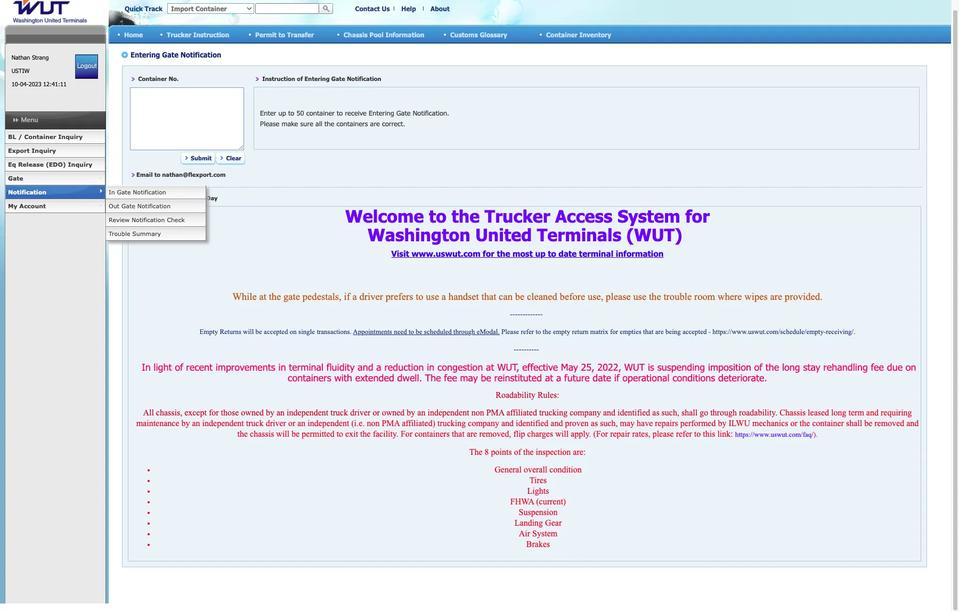 Task type: describe. For each thing, give the bounding box(es) containing it.
information
[[385, 31, 424, 38]]

contact us
[[355, 5, 390, 12]]

glossary
[[480, 31, 507, 38]]

account
[[19, 202, 46, 209]]

ustiw
[[12, 67, 30, 74]]

pool
[[370, 31, 384, 38]]

0 vertical spatial container
[[546, 31, 578, 38]]

quick track
[[125, 5, 162, 12]]

export inquiry
[[8, 147, 56, 154]]

notification inside in gate notification link
[[133, 189, 166, 196]]

chassis pool information
[[344, 31, 424, 38]]

quick
[[125, 5, 143, 12]]

bl / container inquiry
[[8, 133, 83, 140]]

track
[[145, 5, 162, 12]]

permit to transfer
[[255, 31, 314, 38]]

login image
[[75, 54, 98, 79]]

about
[[431, 5, 450, 12]]

trucker instruction
[[167, 31, 229, 38]]

contact
[[355, 5, 380, 12]]

inquiry for (edo)
[[68, 161, 92, 168]]

(edo)
[[46, 161, 66, 168]]

permit
[[255, 31, 277, 38]]

transfer
[[287, 31, 314, 38]]

to
[[279, 31, 285, 38]]

in gate notification
[[109, 189, 166, 196]]

0 vertical spatial gate
[[8, 175, 23, 182]]

export inquiry link
[[5, 144, 106, 158]]

eq release (edo) inquiry
[[8, 161, 92, 168]]

out
[[109, 202, 119, 209]]

notification link
[[5, 185, 106, 199]]

10-
[[12, 80, 20, 87]]

04-
[[20, 80, 29, 87]]

review
[[109, 216, 129, 223]]

container inventory
[[546, 31, 611, 38]]

eq
[[8, 161, 16, 168]]

trouble summary link
[[106, 227, 206, 241]]

gate link
[[5, 172, 106, 185]]

2023
[[29, 80, 41, 87]]

eq release (edo) inquiry link
[[5, 158, 106, 172]]

help
[[401, 5, 416, 12]]

contact us link
[[355, 5, 390, 12]]

my
[[8, 202, 17, 209]]

notification inside review notification check link
[[132, 216, 165, 223]]

notification inside notification link
[[8, 189, 46, 196]]

inquiry inside export inquiry link
[[32, 147, 56, 154]]

inventory
[[579, 31, 611, 38]]

trouble summary
[[109, 230, 161, 237]]

out gate notification
[[109, 202, 171, 209]]



Task type: locate. For each thing, give the bounding box(es) containing it.
container left inventory
[[546, 31, 578, 38]]

check
[[167, 216, 185, 223]]

notification down in gate notification link
[[137, 202, 171, 209]]

2 vertical spatial inquiry
[[68, 161, 92, 168]]

container up export inquiry
[[24, 133, 56, 140]]

review notification check
[[109, 216, 185, 223]]

notification up out gate notification link
[[133, 189, 166, 196]]

customs
[[450, 31, 478, 38]]

home
[[124, 31, 143, 38]]

about link
[[431, 5, 450, 12]]

chassis
[[344, 31, 368, 38]]

0 vertical spatial inquiry
[[58, 133, 83, 140]]

10-04-2023 12:41:11
[[12, 80, 67, 87]]

trucker
[[167, 31, 191, 38]]

out gate notification link
[[106, 199, 206, 213]]

in gate notification link
[[106, 185, 206, 199]]

gate down eq
[[8, 175, 23, 182]]

2 vertical spatial gate
[[121, 202, 135, 209]]

bl
[[8, 133, 16, 140]]

inquiry
[[58, 133, 83, 140], [32, 147, 56, 154], [68, 161, 92, 168]]

gate right out at the left top of the page
[[121, 202, 135, 209]]

gate right in
[[117, 189, 131, 196]]

1 vertical spatial gate
[[117, 189, 131, 196]]

strang
[[32, 54, 49, 61]]

release
[[18, 161, 44, 168]]

0 horizontal spatial container
[[24, 133, 56, 140]]

1 horizontal spatial container
[[546, 31, 578, 38]]

nathan strang
[[12, 54, 49, 61]]

gate for out
[[121, 202, 135, 209]]

bl / container inquiry link
[[5, 130, 106, 144]]

my account link
[[5, 199, 106, 213]]

nathan
[[12, 54, 30, 61]]

export
[[8, 147, 30, 154]]

None text field
[[255, 3, 319, 14]]

my account
[[8, 202, 46, 209]]

container
[[546, 31, 578, 38], [24, 133, 56, 140]]

customs glossary
[[450, 31, 507, 38]]

notification
[[8, 189, 46, 196], [133, 189, 166, 196], [137, 202, 171, 209], [132, 216, 165, 223]]

notification up summary
[[132, 216, 165, 223]]

gate
[[8, 175, 23, 182], [117, 189, 131, 196], [121, 202, 135, 209]]

12:41:11
[[43, 80, 67, 87]]

notification inside out gate notification link
[[137, 202, 171, 209]]

inquiry right (edo)
[[68, 161, 92, 168]]

inquiry down bl / container inquiry
[[32, 147, 56, 154]]

instruction
[[193, 31, 229, 38]]

inquiry for container
[[58, 133, 83, 140]]

1 vertical spatial inquiry
[[32, 147, 56, 154]]

/
[[18, 133, 22, 140]]

help link
[[401, 5, 416, 12]]

review notification check link
[[106, 213, 206, 227]]

trouble
[[109, 230, 130, 237]]

1 vertical spatial container
[[24, 133, 56, 140]]

inquiry inside eq release (edo) inquiry link
[[68, 161, 92, 168]]

inquiry inside bl / container inquiry link
[[58, 133, 83, 140]]

gate for in
[[117, 189, 131, 196]]

summary
[[132, 230, 161, 237]]

in
[[109, 189, 115, 196]]

us
[[382, 5, 390, 12]]

notification up "my account"
[[8, 189, 46, 196]]

inquiry up export inquiry link
[[58, 133, 83, 140]]



Task type: vqa. For each thing, say whether or not it's contained in the screenshot.
Find ID Find
no



